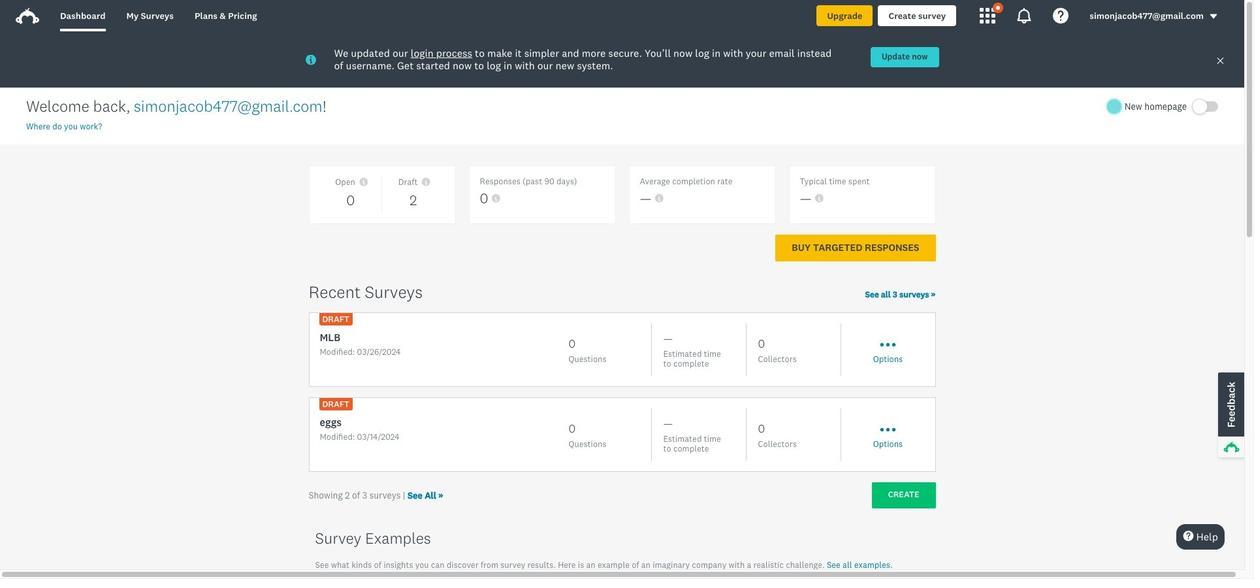Task type: vqa. For each thing, say whether or not it's contained in the screenshot.
Folders image
no



Task type: locate. For each thing, give the bounding box(es) containing it.
products icon image
[[980, 8, 996, 24], [1017, 8, 1033, 24]]

x image
[[1217, 56, 1225, 65]]

2 products icon image from the left
[[1017, 8, 1033, 24]]

1 horizontal spatial products icon image
[[1017, 8, 1033, 24]]

1 products icon image from the left
[[980, 8, 996, 24]]

surveymonkey logo image
[[16, 8, 39, 24]]

help icon image
[[1054, 8, 1069, 24]]

0 horizontal spatial products icon image
[[980, 8, 996, 24]]

dropdown arrow image
[[1210, 12, 1219, 21]]



